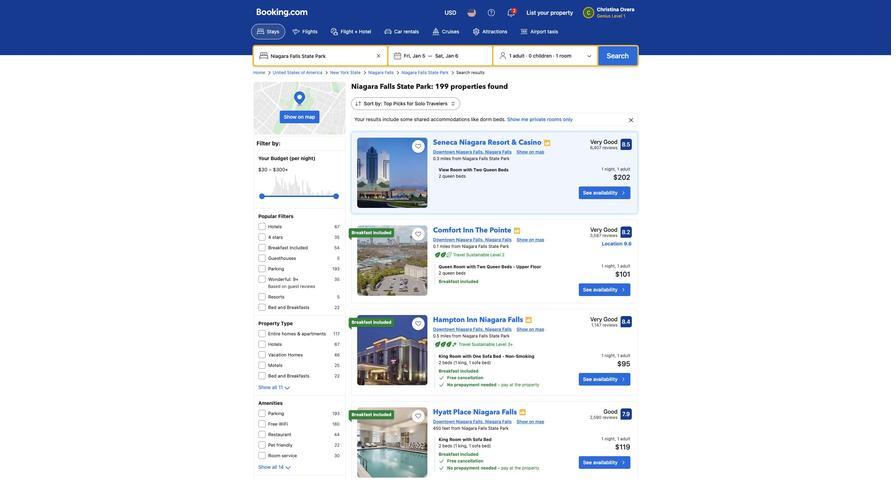 Task type: describe. For each thing, give the bounding box(es) containing it.
7.9
[[622, 411, 630, 417]]

cancellation for inn
[[458, 375, 483, 380]]

2,590
[[590, 415, 601, 420]]

from for seneca
[[452, 156, 461, 161]]

1 vertical spatial very good element
[[590, 226, 618, 234]]

3+
[[508, 342, 513, 347]]

queen room with two queen beds - upper floor 2 queen beds breakfast included
[[439, 264, 541, 284]]

5 for resorts
[[337, 294, 340, 300]]

free cancellation for inn
[[447, 375, 483, 380]]

based
[[268, 284, 280, 289]]

cancellation for place
[[458, 458, 483, 464]]

see availability for hampton inn niagara falls
[[583, 376, 618, 382]]

state up "travel sustainable level 2"
[[489, 244, 499, 249]]

hampton inn niagara falls image
[[357, 315, 428, 385]]

filter
[[257, 140, 271, 146]]

2 hotels from the top
[[268, 341, 282, 347]]

wonderful:
[[268, 276, 292, 282]]

cruises
[[442, 28, 459, 34]]

1 up $119
[[617, 436, 619, 441]]

flights link
[[287, 24, 324, 39]]

night for hyatt place niagara falls
[[605, 436, 615, 441]]

hyatt place niagara falls image
[[357, 407, 428, 478]]

downtown for hyatt
[[433, 419, 455, 424]]

8.4
[[622, 319, 630, 325]]

35 for wonderful: 9+
[[334, 277, 340, 282]]

with for queen room with two queen beds - upper floor 2 queen beds breakfast included
[[467, 264, 476, 269]]

hyatt place niagara falls
[[433, 407, 517, 417]]

1 jan from the left
[[413, 53, 421, 59]]

on for comfort inn the pointe
[[529, 237, 534, 242]]

breakfast included for comfort inn the pointe
[[352, 230, 391, 235]]

pointe
[[490, 226, 511, 235]]

bed down resorts
[[268, 305, 277, 310]]

very good element for seneca niagara resort & casino
[[590, 138, 618, 146]]

with for view room with two queen beds 2 queen beds
[[463, 167, 472, 172]]

location 9.6
[[602, 241, 632, 247]]

no for hyatt
[[447, 465, 453, 471]]

4 stars
[[268, 234, 283, 240]]

0.3
[[433, 156, 439, 161]]

2 67 from the top
[[335, 342, 340, 347]]

see availability link for seneca niagara resort & casino
[[579, 186, 630, 199]]

breakfast inside queen room with two queen beds - upper floor 2 queen beds breakfast included
[[439, 279, 459, 284]]

$95
[[617, 360, 630, 368]]

very for hampton inn niagara falls
[[590, 316, 602, 322]]

state up king room with sofa bed link
[[488, 426, 499, 431]]

1 adult · 0 children · 1 room button
[[496, 49, 594, 63]]

falls inside 'link'
[[502, 407, 517, 417]]

30
[[334, 453, 340, 458]]

1 193 from the top
[[332, 266, 340, 272]]

bed down "450 feet from niagara falls state park"
[[483, 437, 492, 442]]

1 22 from the top
[[335, 305, 340, 310]]

wifi
[[279, 421, 288, 427]]

budget
[[271, 155, 288, 161]]

(1 for hampton
[[453, 360, 457, 365]]

0.1
[[433, 244, 439, 249]]

$202
[[613, 173, 630, 181]]

1 up $95
[[617, 353, 619, 358]]

state up travel sustainable level 3+ at the right of page
[[489, 333, 500, 339]]

queen down 0.1 miles from niagara falls state park
[[439, 264, 452, 269]]

free wifi
[[268, 421, 288, 427]]

map for comfort inn the pointe
[[535, 237, 544, 242]]

no for hampton
[[447, 382, 453, 387]]

king, for place
[[458, 443, 468, 448]]

rentals
[[404, 28, 419, 34]]

motels
[[268, 363, 283, 368]]

1 down location
[[602, 263, 604, 269]]

adult for hyatt place niagara falls
[[620, 436, 630, 441]]

breakfast included for hyatt place niagara falls
[[352, 412, 391, 417]]

adult for seneca niagara resort & casino
[[620, 166, 630, 172]]

niagara falls state park link
[[402, 70, 449, 76]]

prepayment for place
[[454, 465, 480, 471]]

show on map for comfort inn the pointe
[[517, 237, 544, 242]]

home link
[[253, 70, 265, 76]]

one
[[473, 354, 481, 359]]

see availability for seneca niagara resort & casino
[[583, 190, 618, 196]]

2 bed and breakfasts from the top
[[268, 373, 309, 379]]

like
[[471, 116, 479, 122]]

1 left 0
[[509, 53, 512, 59]]

view room with two queen beds link
[[439, 167, 557, 173]]

see availability for hyatt place niagara falls
[[583, 459, 618, 465]]

niagara inside 'link'
[[473, 407, 500, 417]]

2 and from the top
[[278, 373, 286, 379]]

falls, for hyatt
[[473, 419, 484, 424]]

$30
[[258, 167, 267, 172]]

booking.com image
[[257, 8, 307, 17]]

beds for pointe
[[501, 264, 512, 269]]

downtown niagara falls, niagara falls for hyatt
[[433, 419, 512, 424]]

beds inside view room with two queen beds 2 queen beds
[[456, 173, 466, 179]]

450 feet from niagara falls state park
[[433, 426, 509, 431]]

america
[[306, 70, 322, 75]]

, for hyatt place niagara falls
[[615, 436, 616, 441]]

apartments
[[302, 331, 326, 337]]

downtown niagara falls, niagara falls for comfort
[[433, 237, 512, 242]]

1 · from the left
[[526, 53, 527, 59]]

1 inside christina overa genius level 1
[[623, 13, 625, 19]]

1 and from the top
[[278, 305, 286, 310]]

queen room with two queen beds - upper floor link
[[439, 264, 557, 270]]

queen inside queen room with two queen beds - upper floor 2 queen beds breakfast included
[[442, 270, 455, 276]]

see for seneca niagara resort & casino
[[583, 190, 592, 196]]

home
[[253, 70, 265, 75]]

bed left non-
[[493, 354, 501, 359]]

your account menu christina overa genius level 1 element
[[583, 3, 637, 19]]

2 beds (1 king, 1 sofa bed) breakfast included for inn
[[439, 360, 491, 374]]

$119
[[615, 443, 630, 451]]

with for king room with one sofa bed - non-smoking
[[463, 354, 472, 359]]

downtown for seneca
[[433, 149, 455, 155]]

state up view room with two queen beds link
[[489, 156, 500, 161]]

genius
[[597, 13, 611, 19]]

inn for the
[[463, 226, 474, 235]]

fri, jan 5 button
[[401, 50, 428, 62]]

adult for hampton inn niagara falls
[[620, 353, 630, 358]]

on inside button
[[298, 114, 304, 120]]

0
[[529, 53, 532, 59]]

feet
[[442, 426, 450, 431]]

1 parking from the top
[[268, 266, 284, 272]]

usd button
[[441, 4, 461, 21]]

king, for inn
[[458, 360, 468, 365]]

travelers
[[426, 100, 448, 106]]

reviews for 8.4
[[603, 322, 618, 328]]

pet
[[268, 442, 275, 448]]

see availability link for hampton inn niagara falls
[[579, 373, 630, 386]]

from for hyatt
[[451, 426, 460, 431]]

king room with one sofa bed - non-smoking
[[439, 354, 534, 359]]

park up 199 in the top of the page
[[440, 70, 449, 75]]

queen for niagara
[[483, 167, 497, 172]]

property for hampton inn niagara falls
[[522, 382, 539, 387]]

travel for hampton
[[459, 342, 471, 347]]

2 inside queen room with two queen beds - upper floor 2 queen beds breakfast included
[[439, 270, 441, 276]]

smoking
[[516, 354, 534, 359]]

king room with sofa bed link
[[439, 436, 557, 443]]

seneca niagara resort & casino image
[[357, 138, 428, 208]]

reviews right 'guest'
[[300, 284, 315, 289]]

breakfast included
[[268, 245, 308, 250]]

christina overa genius level 1
[[597, 6, 635, 19]]

1 night , 1 adult $101
[[602, 263, 630, 278]]

room down pet
[[268, 453, 280, 458]]

downtown niagara falls, niagara falls for hampton
[[433, 327, 512, 332]]

night for comfort inn the pointe
[[605, 263, 615, 269]]

good element
[[590, 407, 618, 416]]

good for 8.5
[[604, 139, 618, 145]]

2 inside dropdown button
[[513, 8, 516, 13]]

show on map inside button
[[284, 114, 315, 120]]

adult inside dropdown button
[[513, 53, 525, 59]]

queen inside view room with two queen beds 2 queen beds
[[442, 173, 455, 179]]

all for 11
[[272, 384, 277, 390]]

9+
[[293, 276, 299, 282]]

two for niagara
[[474, 167, 482, 172]]

, for hampton inn niagara falls
[[615, 353, 616, 358]]

1 down good 2,590 reviews
[[602, 436, 604, 441]]

4
[[268, 234, 271, 240]]

– for hyatt place niagara falls
[[498, 465, 500, 471]]

park for comfort inn the pointe
[[500, 244, 509, 249]]

stays link
[[251, 24, 285, 39]]

found
[[488, 82, 508, 91]]

inn for niagara
[[467, 315, 478, 325]]

9.6
[[624, 241, 632, 247]]

comfort inn the pointe image
[[357, 226, 428, 296]]

1 up $202
[[617, 166, 619, 172]]

the
[[475, 226, 488, 235]]

good for 8.2
[[604, 227, 618, 233]]

fri,
[[404, 53, 411, 59]]

3,587
[[590, 233, 601, 238]]

level inside christina overa genius level 1
[[612, 13, 622, 19]]

united states of america
[[273, 70, 322, 75]]

46
[[334, 352, 340, 358]]

sustainable for the
[[466, 252, 489, 257]]

resorts
[[268, 294, 284, 300]]

- for upper
[[513, 264, 515, 269]]

very for seneca niagara resort & casino
[[590, 139, 602, 145]]

1 night , 1 adult $95
[[602, 353, 630, 368]]

car rentals
[[394, 28, 419, 34]]

, for seneca niagara resort & casino
[[615, 166, 616, 172]]

list
[[527, 9, 536, 16]]

list your property link
[[522, 4, 577, 21]]

private
[[530, 116, 546, 122]]

amenities
[[258, 400, 283, 406]]

me
[[521, 116, 528, 122]]

0 vertical spatial sofa
[[482, 354, 492, 359]]

bed down motels
[[268, 373, 277, 379]]

reviews for 8.2
[[603, 233, 618, 238]]

0 horizontal spatial &
[[297, 331, 300, 337]]

beds for &
[[498, 167, 509, 172]]

floor
[[530, 264, 541, 269]]

good for 8.4
[[604, 316, 618, 322]]

1 down king room with sofa bed
[[469, 443, 471, 448]]

travel sustainable level 3+
[[459, 342, 513, 347]]

450
[[433, 426, 441, 431]]

king room with sofa bed
[[439, 437, 492, 442]]

properties
[[451, 82, 486, 91]]

downtown for comfort
[[433, 237, 455, 242]]

travel for comfort
[[453, 252, 465, 257]]

1 down king room with one sofa bed - non-smoking
[[469, 360, 471, 365]]

show all 11
[[258, 384, 283, 390]]

search results
[[456, 70, 485, 75]]

homes
[[288, 352, 303, 358]]

hyatt place niagara falls link
[[433, 405, 517, 417]]

sort
[[364, 100, 374, 106]]

property
[[258, 320, 280, 326]]

downtown niagara falls, niagara falls for seneca
[[433, 149, 512, 155]]

of
[[301, 70, 305, 75]]

1 down very good 6,407 reviews
[[602, 166, 604, 172]]

1 down very good 1,147 reviews
[[602, 353, 604, 358]]

travel sustainable level 2
[[453, 252, 505, 257]]

your
[[538, 9, 549, 16]]

1 vertical spatial free
[[268, 421, 278, 427]]

0.5 miles from niagara falls state park
[[433, 333, 510, 339]]

night)
[[301, 155, 315, 161]]

5 for guesthouses
[[337, 256, 340, 261]]



Task type: locate. For each thing, give the bounding box(es) containing it.
good inside good 2,590 reviews
[[604, 408, 618, 415]]

niagara falls state park
[[402, 70, 449, 75]]

0 vertical spatial beds
[[498, 167, 509, 172]]

sofa for inn
[[472, 360, 481, 365]]

from down comfort
[[451, 244, 461, 249]]

show all 14
[[258, 464, 284, 470]]

night inside the 1 night , 1 adult $95
[[605, 353, 615, 358]]

sustainable for niagara
[[472, 342, 495, 347]]

- left non-
[[502, 354, 504, 359]]

attractions link
[[467, 24, 513, 39]]

54
[[334, 245, 340, 250]]

breakfasts up type
[[287, 305, 309, 310]]

the for hampton inn niagara falls
[[515, 382, 521, 387]]

1 vertical spatial breakfast included
[[352, 320, 391, 325]]

2 bed) from the top
[[482, 443, 491, 448]]

0 vertical spatial (1
[[453, 360, 457, 365]]

downtown niagara falls, niagara falls up "450 feet from niagara falls state park"
[[433, 419, 512, 424]]

the
[[515, 382, 521, 387], [515, 465, 521, 471]]

free for hyatt
[[447, 458, 457, 464]]

with
[[463, 167, 472, 172], [467, 264, 476, 269], [463, 354, 472, 359], [463, 437, 472, 442]]

1 see from the top
[[583, 190, 592, 196]]

bed) for inn
[[482, 360, 491, 365]]

0 vertical spatial king,
[[458, 360, 468, 365]]

queen down 0.3 miles from niagara falls state park
[[483, 167, 497, 172]]

see availability down 1 night , 1 adult $119
[[583, 459, 618, 465]]

1 the from the top
[[515, 382, 521, 387]]

taxis
[[548, 28, 558, 34]]

2 vertical spatial level
[[496, 342, 506, 347]]

4 see from the top
[[583, 459, 592, 465]]

1 falls, from the top
[[473, 149, 484, 155]]

room down "travel sustainable level 2"
[[454, 264, 466, 269]]

sofa right one
[[482, 354, 492, 359]]

0 vertical spatial very
[[590, 139, 602, 145]]

results
[[471, 70, 485, 75], [366, 116, 381, 122]]

room
[[560, 53, 572, 59]]

no prepayment needed – pay at the property down king room with sofa bed link
[[447, 465, 539, 471]]

comfort
[[433, 226, 461, 235]]

see availability down the 1 night , 1 adult $101
[[583, 287, 618, 293]]

0 vertical spatial 35
[[334, 235, 340, 240]]

4 , from the top
[[615, 436, 616, 441]]

· left 0
[[526, 53, 527, 59]]

0 vertical spatial 22
[[335, 305, 340, 310]]

falls, for comfort
[[473, 237, 484, 242]]

1 horizontal spatial jan
[[446, 53, 454, 59]]

bed and breakfasts up type
[[268, 305, 309, 310]]

2 night from the top
[[605, 263, 615, 269]]

0 vertical spatial parking
[[268, 266, 284, 272]]

1 see availability from the top
[[583, 190, 618, 196]]

4 availability from the top
[[593, 459, 618, 465]]

room for king room with one sofa bed - non-smoking
[[449, 354, 461, 359]]

2 beds (1 king, 1 sofa bed) breakfast included down king room with sofa bed
[[439, 443, 491, 457]]

needed for place
[[481, 465, 497, 471]]

1 up $101
[[617, 263, 619, 269]]

availability down the 1 night , 1 adult $101
[[593, 287, 618, 293]]

3 falls, from the top
[[473, 327, 484, 332]]

· right children
[[553, 53, 555, 59]]

beds inside queen room with two queen beds - upper floor 2 queen beds breakfast included
[[501, 264, 512, 269]]

14
[[278, 464, 284, 470]]

0 vertical spatial pay
[[501, 382, 508, 387]]

adult up $95
[[620, 353, 630, 358]]

2 no from the top
[[447, 465, 453, 471]]

0 horizontal spatial your
[[258, 155, 269, 161]]

1 vertical spatial 67
[[335, 342, 340, 347]]

3 very from the top
[[590, 316, 602, 322]]

your for your results include some shared accommodations like dorm beds. show me private rooms only
[[354, 116, 365, 122]]

by: for sort
[[375, 100, 382, 106]]

free cancellation down king room with sofa bed
[[447, 458, 483, 464]]

6
[[455, 53, 458, 59]]

two down 0.3 miles from niagara falls state park
[[474, 167, 482, 172]]

0 horizontal spatial ·
[[526, 53, 527, 59]]

2 sofa from the top
[[472, 443, 481, 448]]

2 downtown from the top
[[433, 237, 455, 242]]

show all 14 button
[[258, 464, 292, 472]]

2 cancellation from the top
[[458, 458, 483, 464]]

reviews inside very good 6,407 reviews
[[603, 145, 618, 150]]

1 availability from the top
[[593, 190, 618, 196]]

2 see availability from the top
[[583, 287, 618, 293]]

1 bed and breakfasts from the top
[[268, 305, 309, 310]]

beds
[[456, 173, 466, 179], [456, 270, 466, 276], [442, 360, 452, 365], [442, 443, 452, 448]]

availability for seneca niagara resort & casino
[[593, 190, 618, 196]]

2 king from the top
[[439, 437, 448, 442]]

car
[[394, 28, 402, 34]]

this property is part of our preferred partner program. it's committed to providing excellent service and good value. it'll pay us a higher commission if you make a booking. image
[[514, 227, 521, 234], [525, 317, 532, 324], [525, 317, 532, 324], [519, 409, 526, 416]]

adult inside the 1 night , 1 adult $101
[[620, 263, 630, 269]]

parking up free wifi
[[268, 411, 284, 416]]

scored 8.4 element
[[621, 316, 632, 327]]

0 vertical spatial at
[[510, 382, 513, 387]]

state up sort by: top picks for solo travelers
[[397, 82, 414, 91]]

0 vertical spatial –
[[269, 167, 272, 172]]

–
[[269, 167, 272, 172], [498, 382, 500, 387], [498, 465, 500, 471]]

0 vertical spatial breakfast included
[[352, 230, 391, 235]]

niagara falls link
[[368, 70, 394, 76]]

2 jan from the left
[[446, 53, 454, 59]]

airport taxis
[[531, 28, 558, 34]]

, inside the 1 night , 1 adult $101
[[615, 263, 616, 269]]

show inside button
[[284, 114, 297, 120]]

1 night , 1 adult $202
[[602, 166, 630, 181]]

with inside view room with two queen beds 2 queen beds
[[463, 167, 472, 172]]

4 night from the top
[[605, 436, 615, 441]]

park down pointe
[[500, 244, 509, 249]]

with inside queen room with two queen beds - upper floor 2 queen beds breakfast included
[[467, 264, 476, 269]]

0 horizontal spatial -
[[502, 354, 504, 359]]

niagara falls
[[368, 70, 394, 75]]

0 vertical spatial hotels
[[268, 224, 282, 229]]

0 vertical spatial &
[[511, 138, 517, 147]]

1 vertical spatial bed)
[[482, 443, 491, 448]]

very inside very good 1,147 reviews
[[590, 316, 602, 322]]

2 availability from the top
[[593, 287, 618, 293]]

two
[[474, 167, 482, 172], [477, 264, 486, 269]]

1 horizontal spatial &
[[511, 138, 517, 147]]

queen
[[483, 167, 497, 172], [439, 264, 452, 269], [487, 264, 500, 269]]

0 vertical spatial prepayment
[[454, 382, 480, 387]]

1 very from the top
[[590, 139, 602, 145]]

see availability link down the 1 night , 1 adult $101
[[579, 283, 630, 296]]

1 vertical spatial miles
[[440, 244, 450, 249]]

Where are you going? field
[[268, 50, 374, 62]]

3 see availability from the top
[[583, 376, 618, 382]]

44
[[334, 432, 340, 437]]

1 vertical spatial 193
[[332, 411, 340, 416]]

1 vertical spatial two
[[477, 264, 486, 269]]

4 downtown from the top
[[433, 419, 455, 424]]

adult for comfort inn the pointe
[[620, 263, 630, 269]]

included inside queen room with two queen beds - upper floor 2 queen beds breakfast included
[[460, 279, 479, 284]]

state right 'york' at the left of page
[[350, 70, 361, 75]]

adult inside the 1 night , 1 adult $95
[[620, 353, 630, 358]]

at
[[510, 382, 513, 387], [510, 465, 513, 471]]

room for king room with sofa bed
[[449, 437, 461, 442]]

1 downtown from the top
[[433, 149, 455, 155]]

1 sofa from the top
[[472, 360, 481, 365]]

search inside button
[[607, 52, 629, 60]]

search results updated. niagara falls state park: 199 properties found. element
[[351, 82, 638, 92]]

very good element left scored 8.4 element
[[590, 315, 618, 323]]

downtown niagara falls, niagara falls up 0.1 miles from niagara falls state park
[[433, 237, 512, 242]]

by: for filter
[[272, 140, 281, 146]]

needed for inn
[[481, 382, 497, 387]]

4 see availability link from the top
[[579, 456, 630, 469]]

king for hampton
[[439, 354, 448, 359]]

199
[[435, 82, 449, 91]]

park for hyatt place niagara falls
[[500, 426, 509, 431]]

1 , from the top
[[615, 166, 616, 172]]

$300+
[[273, 167, 288, 172]]

breakfasts down the homes
[[287, 373, 309, 379]]

scored 8.2 element
[[621, 227, 632, 238]]

2 vertical spatial free
[[447, 458, 457, 464]]

results for search
[[471, 70, 485, 75]]

seneca niagara resort & casino
[[433, 138, 542, 147]]

0 vertical spatial sustainable
[[466, 252, 489, 257]]

2 2 beds (1 king, 1 sofa bed) breakfast included from the top
[[439, 443, 491, 457]]

0 vertical spatial 5
[[422, 53, 425, 59]]

very left scored 8.4 element
[[590, 316, 602, 322]]

1 adult · 0 children · 1 room
[[509, 53, 572, 59]]

1 vertical spatial needed
[[481, 465, 497, 471]]

1 breakfast included from the top
[[352, 230, 391, 235]]

overa
[[620, 6, 635, 12]]

level for falls
[[496, 342, 506, 347]]

3 , from the top
[[615, 353, 616, 358]]

on for hyatt place niagara falls
[[529, 419, 534, 424]]

1 vertical spatial pay
[[501, 465, 508, 471]]

free cancellation
[[447, 375, 483, 380], [447, 458, 483, 464]]

scored 7.9 element
[[621, 408, 632, 420]]

search button
[[598, 46, 637, 65]]

3 downtown from the top
[[433, 327, 455, 332]]

3 see availability link from the top
[[579, 373, 630, 386]]

0 vertical spatial bed and breakfasts
[[268, 305, 309, 310]]

good inside very good 1,147 reviews
[[604, 316, 618, 322]]

show me private rooms only link
[[507, 116, 573, 122]]

state up niagara falls state park: 199 properties found
[[428, 70, 439, 75]]

see availability link for hyatt place niagara falls
[[579, 456, 630, 469]]

2 vertical spatial –
[[498, 465, 500, 471]]

2 vertical spatial property
[[522, 465, 539, 471]]

0 vertical spatial breakfasts
[[287, 305, 309, 310]]

0 vertical spatial travel
[[453, 252, 465, 257]]

2 falls, from the top
[[473, 237, 484, 242]]

2 at from the top
[[510, 465, 513, 471]]

2 193 from the top
[[332, 411, 340, 416]]

see availability link down the 1 night , 1 adult $95 at the bottom of the page
[[579, 373, 630, 386]]

queen for inn
[[487, 264, 500, 269]]

2 (1 from the top
[[453, 443, 457, 448]]

1 horizontal spatial search
[[607, 52, 629, 60]]

,
[[615, 166, 616, 172], [615, 263, 616, 269], [615, 353, 616, 358], [615, 436, 616, 441]]

– right $30
[[269, 167, 272, 172]]

falls, up 0.3 miles from niagara falls state park
[[473, 149, 484, 155]]

the down non-
[[515, 382, 521, 387]]

1 vertical spatial at
[[510, 465, 513, 471]]

two inside view room with two queen beds 2 queen beds
[[474, 167, 482, 172]]

bed and breakfasts up 11
[[268, 373, 309, 379]]

1 cancellation from the top
[[458, 375, 483, 380]]

2 22 from the top
[[335, 373, 340, 379]]

1 downtown niagara falls, niagara falls from the top
[[433, 149, 512, 155]]

availability for hampton inn niagara falls
[[593, 376, 618, 382]]

4 falls, from the top
[[473, 419, 484, 424]]

very left 8.5
[[590, 139, 602, 145]]

night down very good 1,147 reviews
[[605, 353, 615, 358]]

1 vertical spatial –
[[498, 382, 500, 387]]

3 breakfast included from the top
[[352, 412, 391, 417]]

3 good from the top
[[604, 316, 618, 322]]

the for hyatt place niagara falls
[[515, 465, 521, 471]]

0 vertical spatial sofa
[[472, 360, 481, 365]]

your for your budget (per night)
[[258, 155, 269, 161]]

level for pointe
[[490, 252, 501, 257]]

only
[[563, 116, 573, 122]]

0 horizontal spatial results
[[366, 116, 381, 122]]

state inside new york state link
[[350, 70, 361, 75]]

, inside the 1 night , 1 adult $95
[[615, 353, 616, 358]]

no prepayment needed – pay at the property for place
[[447, 465, 539, 471]]

2 prepayment from the top
[[454, 465, 480, 471]]

2 vertical spatial very good element
[[590, 315, 618, 323]]

1,147
[[591, 322, 601, 328]]

downtown up feet
[[433, 419, 455, 424]]

beds down resort
[[498, 167, 509, 172]]

see for hampton inn niagara falls
[[583, 376, 592, 382]]

(1
[[453, 360, 457, 365], [453, 443, 457, 448]]

2 the from the top
[[515, 465, 521, 471]]

0 vertical spatial 67
[[335, 224, 340, 229]]

- for non-
[[502, 354, 504, 359]]

2 downtown niagara falls, niagara falls from the top
[[433, 237, 512, 242]]

pay for hyatt place niagara falls
[[501, 465, 508, 471]]

include
[[383, 116, 399, 122]]

very good element for hampton inn niagara falls
[[590, 315, 618, 323]]

0 vertical spatial all
[[272, 384, 277, 390]]

map for hampton inn niagara falls
[[535, 327, 544, 332]]

miles right 0.1
[[440, 244, 450, 249]]

hotels down 'entire' on the bottom left
[[268, 341, 282, 347]]

1 prepayment from the top
[[454, 382, 480, 387]]

1 king from the top
[[439, 354, 448, 359]]

2 beds (1 king, 1 sofa bed) breakfast included down one
[[439, 360, 491, 374]]

22 up 30
[[335, 443, 340, 448]]

see availability for comfort inn the pointe
[[583, 287, 618, 293]]

king,
[[458, 360, 468, 365], [458, 443, 468, 448]]

0 vertical spatial free cancellation
[[447, 375, 483, 380]]

state inside niagara falls state park link
[[428, 70, 439, 75]]

1 vertical spatial breakfasts
[[287, 373, 309, 379]]

2 vertical spatial 5
[[337, 294, 340, 300]]

4 downtown niagara falls, niagara falls from the top
[[433, 419, 512, 424]]

pay down non-
[[501, 382, 508, 387]]

1 vertical spatial sofa
[[473, 437, 482, 442]]

see availability down 1 night , 1 adult $202
[[583, 190, 618, 196]]

3 night from the top
[[605, 353, 615, 358]]

very good element
[[590, 138, 618, 146], [590, 226, 618, 234], [590, 315, 618, 323]]

2 very from the top
[[590, 227, 602, 233]]

falls, down hampton inn niagara falls
[[473, 327, 484, 332]]

0 vertical spatial very good element
[[590, 138, 618, 146]]

no up hyatt
[[447, 382, 453, 387]]

2 · from the left
[[553, 53, 555, 59]]

0 vertical spatial two
[[474, 167, 482, 172]]

1 horizontal spatial -
[[513, 264, 515, 269]]

0 vertical spatial results
[[471, 70, 485, 75]]

1 vertical spatial all
[[272, 464, 277, 470]]

queen inside view room with two queen beds 2 queen beds
[[483, 167, 497, 172]]

night up $202
[[605, 166, 615, 172]]

with down 0.3 miles from niagara falls state park
[[463, 167, 472, 172]]

(1 for hyatt
[[453, 443, 457, 448]]

2 35 from the top
[[334, 277, 340, 282]]

8.5
[[622, 141, 630, 148]]

0 vertical spatial 193
[[332, 266, 340, 272]]

property for hyatt place niagara falls
[[522, 465, 539, 471]]

at for hyatt place niagara falls
[[510, 465, 513, 471]]

parking
[[268, 266, 284, 272], [268, 411, 284, 416]]

1 horizontal spatial by:
[[375, 100, 382, 106]]

flight
[[341, 28, 353, 34]]

1 pay from the top
[[501, 382, 508, 387]]

& right resort
[[511, 138, 517, 147]]

0 vertical spatial inn
[[463, 226, 474, 235]]

from for comfort
[[451, 244, 461, 249]]

0 vertical spatial cancellation
[[458, 375, 483, 380]]

miles for comfort
[[440, 244, 450, 249]]

1 vertical spatial sofa
[[472, 443, 481, 448]]

flight + hotel link
[[325, 24, 377, 39]]

miles for hampton
[[441, 333, 451, 339]]

usd
[[445, 9, 456, 16]]

1 vertical spatial cancellation
[[458, 458, 483, 464]]

from right feet
[[451, 426, 460, 431]]

1 vertical spatial search
[[456, 70, 470, 75]]

0 vertical spatial bed)
[[482, 360, 491, 365]]

1 queen from the top
[[442, 173, 455, 179]]

king, down king room with one sofa bed - non-smoking
[[458, 360, 468, 365]]

2 breakfast included from the top
[[352, 320, 391, 325]]

1 67 from the top
[[335, 224, 340, 229]]

1 vertical spatial prepayment
[[454, 465, 480, 471]]

good inside very good 3,587 reviews
[[604, 227, 618, 233]]

2 beds (1 king, 1 sofa bed) breakfast included for place
[[439, 443, 491, 457]]

1 vertical spatial king
[[439, 437, 448, 442]]

, for comfort inn the pointe
[[615, 263, 616, 269]]

reviews right the 6,407
[[603, 145, 618, 150]]

beds inside view room with two queen beds 2 queen beds
[[498, 167, 509, 172]]

1 no from the top
[[447, 382, 453, 387]]

1 free cancellation from the top
[[447, 375, 483, 380]]

2 breakfasts from the top
[[287, 373, 309, 379]]

good left the 7.9
[[604, 408, 618, 415]]

1 no prepayment needed – pay at the property from the top
[[447, 382, 539, 387]]

park for seneca niagara resort & casino
[[501, 156, 510, 161]]

1 horizontal spatial ·
[[553, 53, 555, 59]]

from down seneca
[[452, 156, 461, 161]]

airport
[[531, 28, 546, 34]]

sustainable
[[466, 252, 489, 257], [472, 342, 495, 347]]

room for view room with two queen beds 2 queen beds
[[450, 167, 462, 172]]

two inside queen room with two queen beds - upper floor 2 queen beds breakfast included
[[477, 264, 486, 269]]

2 vertical spatial breakfast included
[[352, 412, 391, 417]]

1 vertical spatial free cancellation
[[447, 458, 483, 464]]

1 vertical spatial parking
[[268, 411, 284, 416]]

67 up 54
[[335, 224, 340, 229]]

2 good from the top
[[604, 227, 618, 233]]

queen down view
[[442, 173, 455, 179]]

map for seneca niagara resort & casino
[[535, 149, 544, 155]]

1 vertical spatial 35
[[334, 277, 340, 282]]

0 vertical spatial king
[[439, 354, 448, 359]]

miles for seneca
[[441, 156, 451, 161]]

– down king room with one sofa bed - non-smoking link
[[498, 382, 500, 387]]

1 good from the top
[[604, 139, 618, 145]]

with for king room with sofa bed
[[463, 437, 472, 442]]

bed
[[268, 305, 277, 310], [493, 354, 501, 359], [268, 373, 277, 379], [483, 437, 492, 442]]

king down 0.5
[[439, 354, 448, 359]]

0 vertical spatial no
[[447, 382, 453, 387]]

3 22 from the top
[[335, 443, 340, 448]]

0 vertical spatial queen
[[442, 173, 455, 179]]

king for hyatt
[[439, 437, 448, 442]]

very good element up location
[[590, 226, 618, 234]]

0 vertical spatial the
[[515, 382, 521, 387]]

2 queen from the top
[[442, 270, 455, 276]]

2 parking from the top
[[268, 411, 284, 416]]

adult inside 1 night , 1 adult $202
[[620, 166, 630, 172]]

193 up 180
[[332, 411, 340, 416]]

1 vertical spatial 22
[[335, 373, 340, 379]]

popular filters
[[258, 213, 294, 219]]

2 beds (1 king, 1 sofa bed) breakfast included
[[439, 360, 491, 374], [439, 443, 491, 457]]

see for hyatt place niagara falls
[[583, 459, 592, 465]]

2 vertical spatial miles
[[441, 333, 451, 339]]

state
[[350, 70, 361, 75], [428, 70, 439, 75], [397, 82, 414, 91], [489, 156, 500, 161], [489, 244, 499, 249], [489, 333, 500, 339], [488, 426, 499, 431]]

adult left 0
[[513, 53, 525, 59]]

2 button
[[503, 4, 520, 21]]

1 bed) from the top
[[482, 360, 491, 365]]

3 downtown niagara falls, niagara falls from the top
[[433, 327, 512, 332]]

1 vertical spatial inn
[[467, 315, 478, 325]]

1 vertical spatial sustainable
[[472, 342, 495, 347]]

reviews inside very good 1,147 reviews
[[603, 322, 618, 328]]

4 see availability from the top
[[583, 459, 618, 465]]

very inside very good 3,587 reviews
[[590, 227, 602, 233]]

2 needed from the top
[[481, 465, 497, 471]]

1 left room
[[556, 53, 558, 59]]

night for seneca niagara resort & casino
[[605, 166, 615, 172]]

180
[[332, 422, 340, 427]]

show on map for hyatt place niagara falls
[[517, 419, 544, 424]]

reviews inside good 2,590 reviews
[[603, 415, 618, 420]]

group
[[262, 191, 336, 202]]

2 see from the top
[[583, 287, 592, 293]]

, inside 1 night , 1 adult $202
[[615, 166, 616, 172]]

all left 14
[[272, 464, 277, 470]]

entire homes & apartments
[[268, 331, 326, 337]]

falls, down hyatt place niagara falls
[[473, 419, 484, 424]]

0 vertical spatial free
[[447, 375, 457, 380]]

falls, for hampton
[[473, 327, 484, 332]]

downtown niagara falls, niagara falls up 0.3 miles from niagara falls state park
[[433, 149, 512, 155]]

at down non-
[[510, 382, 513, 387]]

- left upper
[[513, 264, 515, 269]]

0.3 miles from niagara falls state park
[[433, 156, 510, 161]]

sofa for place
[[472, 443, 481, 448]]

1 breakfasts from the top
[[287, 305, 309, 310]]

room down feet
[[449, 437, 461, 442]]

1 vertical spatial results
[[366, 116, 381, 122]]

2 inside view room with two queen beds 2 queen beds
[[439, 173, 441, 179]]

0 horizontal spatial jan
[[413, 53, 421, 59]]

travel down 0.5 miles from niagara falls state park
[[459, 342, 471, 347]]

0 vertical spatial miles
[[441, 156, 451, 161]]

map for hyatt place niagara falls
[[535, 419, 544, 424]]

—
[[428, 53, 432, 59]]

show all 11 button
[[258, 384, 291, 392]]

1 see availability link from the top
[[579, 186, 630, 199]]

0 vertical spatial search
[[607, 52, 629, 60]]

park for hampton inn niagara falls
[[501, 333, 510, 339]]

sustainable up king room with one sofa bed - non-smoking
[[472, 342, 495, 347]]

availability for comfort inn the pointe
[[593, 287, 618, 293]]

list your property
[[527, 9, 573, 16]]

1 vertical spatial your
[[258, 155, 269, 161]]

by: left top in the top of the page
[[375, 100, 382, 106]]

downtown
[[433, 149, 455, 155], [433, 237, 455, 242], [433, 327, 455, 332], [433, 419, 455, 424]]

25
[[335, 363, 340, 368]]

breakfast included for hampton inn niagara falls
[[352, 320, 391, 325]]

(per
[[289, 155, 300, 161]]

0 horizontal spatial search
[[456, 70, 470, 75]]

(1 down king room with sofa bed
[[453, 443, 457, 448]]

room inside queen room with two queen beds - upper floor 2 queen beds breakfast included
[[454, 264, 466, 269]]

night inside the 1 night , 1 adult $101
[[605, 263, 615, 269]]

see availability link for comfort inn the pointe
[[579, 283, 630, 296]]

level left 3+
[[496, 342, 506, 347]]

reviews inside very good 3,587 reviews
[[603, 233, 618, 238]]

good inside very good 6,407 reviews
[[604, 139, 618, 145]]

miles right 0.5
[[441, 333, 451, 339]]

1 vertical spatial bed and breakfasts
[[268, 373, 309, 379]]

beds inside queen room with two queen beds - upper floor 2 queen beds breakfast included
[[456, 270, 466, 276]]

0 horizontal spatial by:
[[272, 140, 281, 146]]

park
[[440, 70, 449, 75], [501, 156, 510, 161], [500, 244, 509, 249], [501, 333, 510, 339], [500, 426, 509, 431]]

1 night from the top
[[605, 166, 615, 172]]

map inside 'show on map' button
[[305, 114, 315, 120]]

two for inn
[[477, 264, 486, 269]]

1 hotels from the top
[[268, 224, 282, 229]]

35 down 54
[[334, 277, 340, 282]]

, inside 1 night , 1 adult $119
[[615, 436, 616, 441]]

2 king, from the top
[[458, 443, 468, 448]]

1 needed from the top
[[481, 382, 497, 387]]

1 all from the top
[[272, 384, 277, 390]]

2 all from the top
[[272, 464, 277, 470]]

park up view room with two queen beds link
[[501, 156, 510, 161]]

1 vertical spatial 5
[[337, 256, 340, 261]]

2 free cancellation from the top
[[447, 458, 483, 464]]

1 vertical spatial no prepayment needed – pay at the property
[[447, 465, 539, 471]]

3 see from the top
[[583, 376, 592, 382]]

queen down 0.1 miles from niagara falls state park
[[442, 270, 455, 276]]

1 vertical spatial 2 beds (1 king, 1 sofa bed) breakfast included
[[439, 443, 491, 457]]

no prepayment needed – pay at the property for inn
[[447, 382, 539, 387]]

1 horizontal spatial results
[[471, 70, 485, 75]]

on for hampton inn niagara falls
[[529, 327, 534, 332]]

1 vertical spatial (1
[[453, 443, 457, 448]]

map
[[305, 114, 315, 120], [535, 149, 544, 155], [535, 237, 544, 242], [535, 327, 544, 332], [535, 419, 544, 424]]

3 availability from the top
[[593, 376, 618, 382]]

1 35 from the top
[[334, 235, 340, 240]]

0 vertical spatial property
[[551, 9, 573, 16]]

all left 11
[[272, 384, 277, 390]]

reviews for 8.5
[[603, 145, 618, 150]]

bed)
[[482, 360, 491, 365], [482, 443, 491, 448]]

2 vertical spatial 22
[[335, 443, 340, 448]]

downtown down seneca
[[433, 149, 455, 155]]

67 up 46
[[335, 342, 340, 347]]

breakfast included
[[352, 230, 391, 235], [352, 320, 391, 325], [352, 412, 391, 417]]

$101
[[615, 270, 630, 278]]

2 see availability link from the top
[[579, 283, 630, 296]]

adult up $101
[[620, 263, 630, 269]]

filter by:
[[257, 140, 281, 146]]

jan
[[413, 53, 421, 59], [446, 53, 454, 59]]

your up $30
[[258, 155, 269, 161]]

wonderful: 9+
[[268, 276, 299, 282]]

availability down 1 night , 1 adult $202
[[593, 190, 618, 196]]

adult inside 1 night , 1 adult $119
[[620, 436, 630, 441]]

- inside queen room with two queen beds - upper floor 2 queen beds breakfast included
[[513, 264, 515, 269]]

0 vertical spatial level
[[612, 13, 622, 19]]

needed down king room with sofa bed link
[[481, 465, 497, 471]]

1 (1 from the top
[[453, 360, 457, 365]]

0 vertical spatial needed
[[481, 382, 497, 387]]

bed and breakfasts
[[268, 305, 309, 310], [268, 373, 309, 379]]

cancellation down one
[[458, 375, 483, 380]]

attractions
[[482, 28, 507, 34]]

2 pay from the top
[[501, 465, 508, 471]]

falls
[[385, 70, 394, 75], [418, 70, 427, 75], [380, 82, 395, 91], [502, 149, 512, 155], [479, 156, 488, 161], [502, 237, 512, 242], [478, 244, 487, 249], [508, 315, 523, 325], [502, 327, 512, 332], [479, 333, 488, 339], [502, 407, 517, 417], [502, 419, 512, 424], [478, 426, 487, 431]]

& right homes
[[297, 331, 300, 337]]

35 for 4 stars
[[334, 235, 340, 240]]

picks
[[393, 100, 406, 106]]

state inside 'search results updated. niagara falls state park: 199 properties found.' element
[[397, 82, 414, 91]]

0 vertical spatial no prepayment needed – pay at the property
[[447, 382, 539, 387]]

availability down 1 night , 1 adult $119
[[593, 459, 618, 465]]

scored 8.5 element
[[621, 139, 632, 150]]

this property is part of our preferred partner program. it's committed to providing excellent service and good value. it'll pay us a higher commission if you make a booking. image
[[544, 139, 551, 146], [544, 139, 551, 146], [514, 227, 521, 234], [519, 409, 526, 416]]

queen
[[442, 173, 455, 179], [442, 270, 455, 276]]

your results include some shared accommodations like dorm beds. show me private rooms only
[[354, 116, 573, 122]]

1 king, from the top
[[458, 360, 468, 365]]

free for hampton
[[447, 375, 457, 380]]

2 , from the top
[[615, 263, 616, 269]]

very inside very good 6,407 reviews
[[590, 139, 602, 145]]

1 vertical spatial property
[[522, 382, 539, 387]]

room inside view room with two queen beds 2 queen beds
[[450, 167, 462, 172]]

0 vertical spatial -
[[513, 264, 515, 269]]

falls, for seneca
[[473, 149, 484, 155]]

1 at from the top
[[510, 382, 513, 387]]

2 no prepayment needed – pay at the property from the top
[[447, 465, 539, 471]]

room service
[[268, 453, 297, 458]]

from for hampton
[[452, 333, 461, 339]]

room left one
[[449, 354, 461, 359]]

35 up 54
[[334, 235, 340, 240]]

night inside 1 night , 1 adult $119
[[605, 436, 615, 441]]

night inside 1 night , 1 adult $202
[[605, 166, 615, 172]]

all for 14
[[272, 464, 277, 470]]

at for hampton inn niagara falls
[[510, 382, 513, 387]]

level down christina at the top of page
[[612, 13, 622, 19]]

downtown for hampton
[[433, 327, 455, 332]]

with down "travel sustainable level 2"
[[467, 264, 476, 269]]

park:
[[416, 82, 433, 91]]



Task type: vqa. For each thing, say whether or not it's contained in the screenshot.


